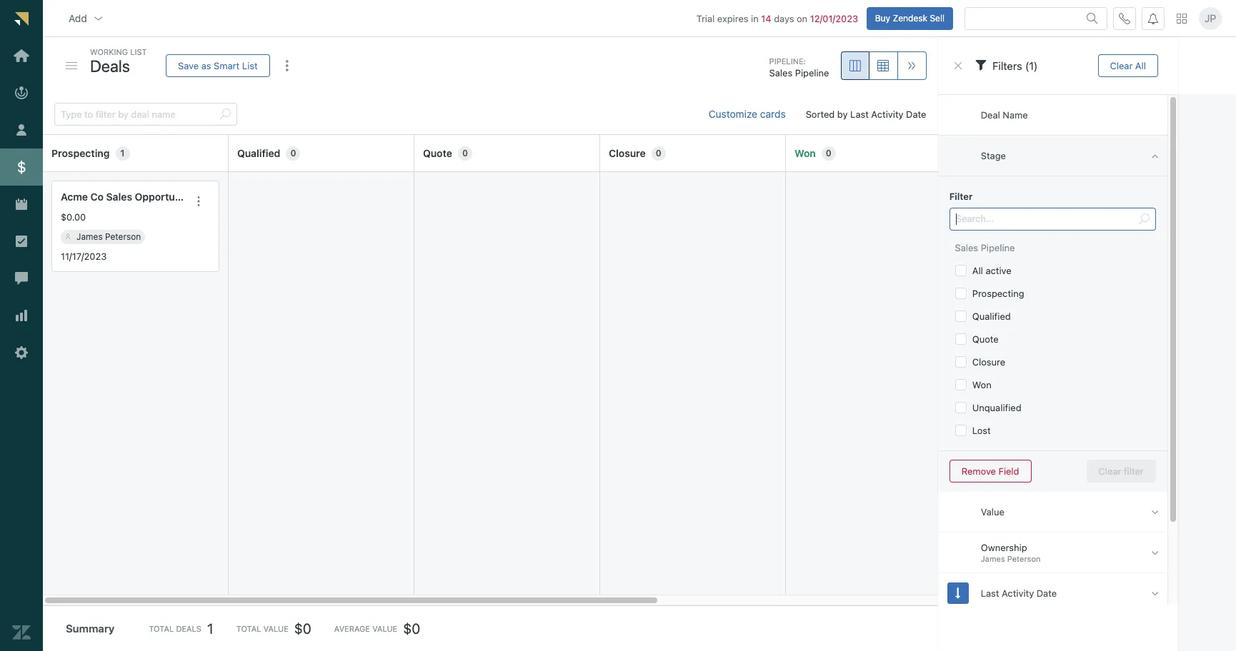 Task type: describe. For each thing, give the bounding box(es) containing it.
sorted by last activity date
[[806, 108, 926, 120]]

trial expires in 14 days on 12/01/2023
[[697, 13, 858, 24]]

0 for closure
[[656, 148, 662, 158]]

deals inside the working list deals
[[90, 56, 130, 75]]

1 horizontal spatial won
[[972, 379, 992, 391]]

1 horizontal spatial qualified
[[972, 311, 1011, 322]]

pipeline:
[[769, 56, 806, 66]]

value for total value $0
[[263, 625, 289, 634]]

bell image
[[1148, 13, 1159, 24]]

(1)
[[1025, 59, 1038, 72]]

ownership
[[981, 542, 1027, 554]]

filters (1)
[[992, 59, 1038, 72]]

total for 1
[[149, 625, 174, 634]]

chevron down image
[[93, 13, 104, 24]]

list inside button
[[242, 60, 258, 71]]

all inside button
[[1135, 60, 1146, 71]]

0 horizontal spatial qualified
[[237, 147, 280, 159]]

sales inside 'link'
[[106, 191, 132, 203]]

2 angle down image from the top
[[1151, 588, 1159, 600]]

stage
[[981, 150, 1006, 161]]

1 vertical spatial pipeline
[[981, 242, 1015, 254]]

search image for "search..." field
[[1138, 214, 1149, 225]]

total for $0
[[236, 625, 261, 634]]

0 vertical spatial won
[[795, 147, 816, 159]]

0 for won
[[826, 148, 832, 158]]

1 vertical spatial quote
[[972, 334, 999, 345]]

0 vertical spatial activity
[[871, 108, 904, 120]]

save
[[178, 60, 199, 71]]

pipeline: sales pipeline
[[769, 56, 829, 79]]

angle up image
[[1151, 150, 1159, 162]]

deal name
[[981, 109, 1028, 121]]

jp
[[1205, 12, 1216, 24]]

clear all
[[1110, 60, 1146, 71]]

deal
[[981, 109, 1000, 121]]

remove field button
[[949, 460, 1031, 483]]

clear
[[1110, 60, 1133, 71]]

expires
[[717, 13, 749, 24]]

as
[[201, 60, 211, 71]]

0 vertical spatial james
[[76, 231, 103, 242]]

co
[[90, 191, 104, 203]]

sell
[[930, 13, 945, 23]]

0 horizontal spatial peterson
[[105, 231, 141, 242]]

trial
[[697, 13, 715, 24]]

1 vertical spatial prospecting
[[972, 288, 1024, 299]]

0 horizontal spatial 1
[[120, 148, 125, 158]]

peterson inside ownership james peterson
[[1007, 555, 1041, 564]]

0 horizontal spatial last
[[850, 108, 869, 120]]

total value $0
[[236, 621, 311, 637]]

pipeline inside pipeline: sales pipeline
[[795, 67, 829, 79]]

11/17/2023
[[61, 251, 107, 262]]

Type to filter by deal name field
[[61, 104, 214, 125]]

remove field
[[962, 466, 1019, 477]]

0 vertical spatial search image
[[1087, 13, 1098, 24]]

working
[[90, 47, 128, 56]]

$0 for total value $0
[[294, 621, 311, 637]]

overflow vertical fill image
[[281, 60, 293, 71]]

contacts image
[[65, 234, 71, 240]]

summary
[[66, 623, 115, 636]]

active
[[986, 265, 1012, 277]]

value for average value $0
[[372, 625, 397, 634]]



Task type: locate. For each thing, give the bounding box(es) containing it.
1 horizontal spatial activity
[[1002, 588, 1034, 599]]

1 horizontal spatial quote
[[972, 334, 999, 345]]

angle down image
[[1151, 547, 1159, 559], [1151, 588, 1159, 600]]

total deals 1
[[149, 621, 213, 637]]

on
[[797, 13, 808, 24]]

0 horizontal spatial all
[[972, 265, 983, 277]]

0 vertical spatial date
[[906, 108, 926, 120]]

activity down ownership james peterson
[[1002, 588, 1034, 599]]

sales pipeline
[[955, 242, 1015, 254]]

pipeline down pipeline:
[[795, 67, 829, 79]]

0 vertical spatial peterson
[[105, 231, 141, 242]]

pipeline
[[795, 67, 829, 79], [981, 242, 1015, 254]]

angle down image
[[1151, 506, 1159, 518]]

3 0 from the left
[[656, 148, 662, 158]]

1 vertical spatial peterson
[[1007, 555, 1041, 564]]

total right summary
[[149, 625, 174, 634]]

1 angle down image from the top
[[1151, 547, 1159, 559]]

1 horizontal spatial sales
[[769, 67, 793, 79]]

0 vertical spatial sales
[[769, 67, 793, 79]]

0 vertical spatial closure
[[609, 147, 646, 159]]

filters
[[992, 59, 1022, 72]]

average
[[334, 625, 370, 634]]

sales inside pipeline: sales pipeline
[[769, 67, 793, 79]]

1 vertical spatial sales
[[106, 191, 132, 203]]

1 vertical spatial 1
[[207, 621, 213, 637]]

0 horizontal spatial pipeline
[[795, 67, 829, 79]]

all
[[1135, 60, 1146, 71], [972, 265, 983, 277]]

all right clear
[[1135, 60, 1146, 71]]

last
[[850, 108, 869, 120], [981, 588, 999, 599]]

0 horizontal spatial activity
[[871, 108, 904, 120]]

total inside total deals 1
[[149, 625, 174, 634]]

1 vertical spatial closure
[[972, 357, 1005, 368]]

$0 for average value $0
[[403, 621, 420, 637]]

search image
[[1087, 13, 1098, 24], [219, 109, 231, 120], [1138, 214, 1149, 225]]

field
[[999, 466, 1019, 477]]

1 value from the left
[[263, 625, 289, 634]]

0 horizontal spatial quote
[[423, 147, 452, 159]]

0 horizontal spatial $0
[[294, 621, 311, 637]]

save as smart list
[[178, 60, 258, 71]]

1 vertical spatial activity
[[1002, 588, 1034, 599]]

1 left total value $0 on the left bottom of page
[[207, 621, 213, 637]]

clear all button
[[1098, 54, 1158, 77]]

pipeline up active
[[981, 242, 1015, 254]]

1 horizontal spatial peterson
[[1007, 555, 1041, 564]]

$0 left average
[[294, 621, 311, 637]]

activity right by
[[871, 108, 904, 120]]

0 for qualified
[[290, 148, 296, 158]]

0 horizontal spatial list
[[130, 47, 147, 56]]

calls image
[[1119, 13, 1131, 24]]

1 vertical spatial all
[[972, 265, 983, 277]]

0 horizontal spatial won
[[795, 147, 816, 159]]

2 $0 from the left
[[403, 621, 420, 637]]

working list deals
[[90, 47, 147, 75]]

ownership james peterson
[[981, 542, 1041, 564]]

14
[[761, 13, 771, 24]]

peterson down acme co sales opportunity 'link'
[[105, 231, 141, 242]]

1 down type to filter by deal name field
[[120, 148, 125, 158]]

buy
[[875, 13, 890, 23]]

1 horizontal spatial date
[[1037, 588, 1057, 599]]

filter
[[949, 191, 973, 202]]

list right working
[[130, 47, 147, 56]]

1 horizontal spatial 1
[[207, 621, 213, 637]]

2 value from the left
[[372, 625, 397, 634]]

by
[[837, 108, 848, 120]]

all active
[[972, 265, 1012, 277]]

cancel image
[[952, 60, 964, 71]]

list
[[130, 47, 147, 56], [242, 60, 258, 71]]

1 0 from the left
[[290, 148, 296, 158]]

Search... field
[[956, 209, 1132, 230]]

0 vertical spatial last
[[850, 108, 869, 120]]

customize
[[709, 108, 758, 120]]

filter fill image
[[975, 59, 987, 71]]

1 vertical spatial last
[[981, 588, 999, 599]]

won
[[795, 147, 816, 159], [972, 379, 992, 391]]

1 horizontal spatial james
[[981, 555, 1005, 564]]

unqualified
[[972, 402, 1021, 414]]

handler image
[[66, 62, 77, 69]]

list right "smart"
[[242, 60, 258, 71]]

0 vertical spatial qualified
[[237, 147, 280, 159]]

0 vertical spatial list
[[130, 47, 147, 56]]

0 vertical spatial angle down image
[[1151, 547, 1159, 559]]

customize cards button
[[697, 100, 797, 129]]

2 vertical spatial search image
[[1138, 214, 1149, 225]]

2 horizontal spatial sales
[[955, 242, 978, 254]]

1 vertical spatial list
[[242, 60, 258, 71]]

sales up all active
[[955, 242, 978, 254]]

2 0 from the left
[[462, 148, 468, 158]]

peterson down ownership
[[1007, 555, 1041, 564]]

4 0 from the left
[[826, 148, 832, 158]]

1 horizontal spatial search image
[[1087, 13, 1098, 24]]

prospecting up acme
[[51, 147, 110, 159]]

in
[[751, 13, 759, 24]]

0 horizontal spatial closure
[[609, 147, 646, 159]]

total right total deals 1
[[236, 625, 261, 634]]

0 horizontal spatial value
[[263, 625, 289, 634]]

james peterson
[[76, 231, 141, 242]]

1 vertical spatial won
[[972, 379, 992, 391]]

average value $0
[[334, 621, 420, 637]]

1 vertical spatial deals
[[176, 625, 201, 634]]

last activity date
[[981, 588, 1057, 599]]

0 horizontal spatial date
[[906, 108, 926, 120]]

days
[[774, 13, 794, 24]]

james up the 11/17/2023 at the top of page
[[76, 231, 103, 242]]

last right long arrow down icon
[[981, 588, 999, 599]]

last right by
[[850, 108, 869, 120]]

cards
[[760, 108, 786, 120]]

total
[[149, 625, 174, 634], [236, 625, 261, 634]]

0 horizontal spatial james
[[76, 231, 103, 242]]

jp button
[[1199, 7, 1222, 30]]

total inside total value $0
[[236, 625, 261, 634]]

0 vertical spatial 1
[[120, 148, 125, 158]]

value inside total value $0
[[263, 625, 289, 634]]

12/01/2023
[[810, 13, 858, 24]]

1
[[120, 148, 125, 158], [207, 621, 213, 637]]

1 vertical spatial date
[[1037, 588, 1057, 599]]

1 $0 from the left
[[294, 621, 311, 637]]

james down ownership
[[981, 555, 1005, 564]]

1 horizontal spatial deals
[[176, 625, 201, 634]]

search image for type to filter by deal name field
[[219, 109, 231, 120]]

1 vertical spatial angle down image
[[1151, 588, 1159, 600]]

james inside ownership james peterson
[[981, 555, 1005, 564]]

date
[[906, 108, 926, 120], [1037, 588, 1057, 599]]

0 horizontal spatial total
[[149, 625, 174, 634]]

prospecting down active
[[972, 288, 1024, 299]]

1 horizontal spatial all
[[1135, 60, 1146, 71]]

add
[[69, 12, 87, 24]]

1 horizontal spatial last
[[981, 588, 999, 599]]

acme co sales opportunity
[[61, 191, 193, 203]]

quote
[[423, 147, 452, 159], [972, 334, 999, 345]]

acme
[[61, 191, 88, 203]]

sales down pipeline:
[[769, 67, 793, 79]]

0 vertical spatial deals
[[90, 56, 130, 75]]

value
[[981, 506, 1005, 518]]

1 horizontal spatial value
[[372, 625, 397, 634]]

0 vertical spatial prospecting
[[51, 147, 110, 159]]

long arrow down image
[[955, 588, 960, 600]]

2 total from the left
[[236, 625, 261, 634]]

deals inside total deals 1
[[176, 625, 201, 634]]

name
[[1003, 109, 1028, 121]]

closure
[[609, 147, 646, 159], [972, 357, 1005, 368]]

buy zendesk sell button
[[867, 7, 953, 30]]

won down sorted
[[795, 147, 816, 159]]

$0
[[294, 621, 311, 637], [403, 621, 420, 637]]

peterson
[[105, 231, 141, 242], [1007, 555, 1041, 564]]

$0.00
[[61, 212, 86, 223]]

sorted
[[806, 108, 835, 120]]

1 horizontal spatial closure
[[972, 357, 1005, 368]]

1 total from the left
[[149, 625, 174, 634]]

won up unqualified
[[972, 379, 992, 391]]

deals
[[90, 56, 130, 75], [176, 625, 201, 634]]

0 horizontal spatial search image
[[219, 109, 231, 120]]

customize cards
[[709, 108, 786, 120]]

0
[[290, 148, 296, 158], [462, 148, 468, 158], [656, 148, 662, 158], [826, 148, 832, 158]]

0 horizontal spatial sales
[[106, 191, 132, 203]]

james
[[76, 231, 103, 242], [981, 555, 1005, 564]]

1 vertical spatial qualified
[[972, 311, 1011, 322]]

2 vertical spatial sales
[[955, 242, 978, 254]]

0 vertical spatial all
[[1135, 60, 1146, 71]]

zendesk image
[[12, 624, 31, 643]]

list inside the working list deals
[[130, 47, 147, 56]]

zendesk
[[893, 13, 928, 23]]

all left active
[[972, 265, 983, 277]]

acme co sales opportunity link
[[61, 190, 193, 205]]

lost
[[972, 425, 991, 437]]

0 vertical spatial quote
[[423, 147, 452, 159]]

remove
[[962, 466, 996, 477]]

1 horizontal spatial prospecting
[[972, 288, 1024, 299]]

0 for quote
[[462, 148, 468, 158]]

1 horizontal spatial $0
[[403, 621, 420, 637]]

save as smart list button
[[166, 54, 270, 77]]

qualified
[[237, 147, 280, 159], [972, 311, 1011, 322]]

1 horizontal spatial list
[[242, 60, 258, 71]]

1 vertical spatial james
[[981, 555, 1005, 564]]

1 horizontal spatial total
[[236, 625, 261, 634]]

buy zendesk sell
[[875, 13, 945, 23]]

activity
[[871, 108, 904, 120], [1002, 588, 1034, 599]]

zendesk products image
[[1177, 13, 1187, 23]]

$0 right average
[[403, 621, 420, 637]]

prospecting
[[51, 147, 110, 159], [972, 288, 1024, 299]]

0 horizontal spatial prospecting
[[51, 147, 110, 159]]

add button
[[57, 4, 116, 33]]

1 horizontal spatial pipeline
[[981, 242, 1015, 254]]

value
[[263, 625, 289, 634], [372, 625, 397, 634]]

1 vertical spatial search image
[[219, 109, 231, 120]]

opportunity
[[135, 191, 193, 203]]

sales right the co
[[106, 191, 132, 203]]

0 horizontal spatial deals
[[90, 56, 130, 75]]

smart
[[214, 60, 240, 71]]

value inside average value $0
[[372, 625, 397, 634]]

sales
[[769, 67, 793, 79], [106, 191, 132, 203], [955, 242, 978, 254]]

2 horizontal spatial search image
[[1138, 214, 1149, 225]]

0 vertical spatial pipeline
[[795, 67, 829, 79]]



Task type: vqa. For each thing, say whether or not it's contained in the screenshot.


